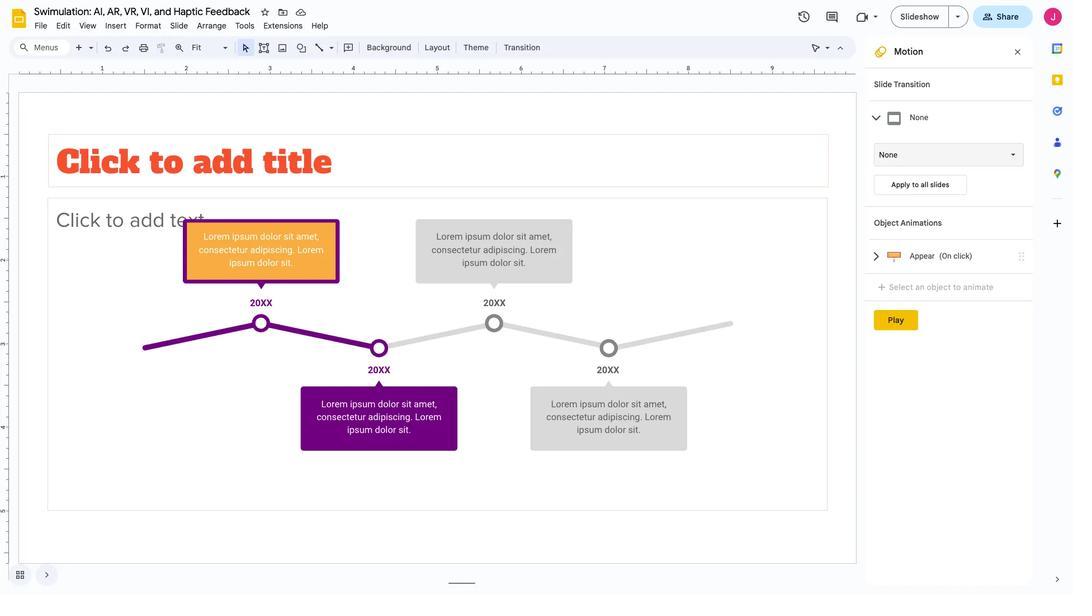Task type: vqa. For each thing, say whether or not it's contained in the screenshot.
EDIT
yes



Task type: describe. For each thing, give the bounding box(es) containing it.
edit menu item
[[52, 19, 75, 32]]

format
[[135, 21, 161, 31]]

(on
[[940, 252, 952, 261]]

arrange
[[197, 21, 227, 31]]

select an object to animate
[[890, 283, 994, 293]]

new slide with layout image
[[86, 40, 93, 44]]

layout
[[425, 43, 450, 53]]

select
[[890, 283, 914, 293]]

insert menu item
[[101, 19, 131, 32]]

Star checkbox
[[257, 4, 273, 20]]

motion section
[[866, 36, 1033, 587]]

edit
[[56, 21, 70, 31]]

play
[[888, 316, 905, 326]]

transition inside motion section
[[894, 79, 931, 90]]

view
[[79, 21, 96, 31]]

none option
[[880, 149, 898, 161]]

menu bar inside menu bar banner
[[30, 15, 333, 33]]

animate
[[964, 283, 994, 293]]

slide menu item
[[166, 19, 193, 32]]

motion application
[[0, 0, 1074, 596]]

apply to all slides
[[892, 181, 950, 189]]

to inside apply to all slides button
[[913, 181, 919, 189]]

slide for slide
[[170, 21, 188, 31]]

select an object to animate button
[[874, 281, 1002, 294]]

click)
[[954, 252, 973, 261]]

Zoom field
[[189, 40, 233, 56]]

all
[[921, 181, 929, 189]]

mode and view toolbar
[[807, 36, 850, 59]]

main toolbar
[[69, 39, 546, 56]]

insert
[[105, 21, 127, 31]]

object animations tab list
[[866, 206, 1033, 274]]

appear
[[910, 252, 935, 261]]

animations
[[901, 218, 942, 228]]

share
[[997, 12, 1019, 22]]

navigation inside motion "application"
[[0, 556, 58, 596]]

to inside select an object to animate button
[[954, 283, 962, 293]]

appear (on click)
[[910, 252, 973, 261]]

object
[[874, 218, 899, 228]]

tab list inside menu bar banner
[[1042, 33, 1074, 565]]

slideshow button
[[891, 6, 949, 28]]

file
[[35, 21, 47, 31]]

apply
[[892, 181, 911, 189]]

file menu item
[[30, 19, 52, 32]]

none tab
[[870, 101, 1033, 135]]

extensions
[[264, 21, 303, 31]]

tab inside object animations "tab list"
[[870, 239, 1033, 274]]

theme button
[[459, 39, 494, 56]]

extensions menu item
[[259, 19, 307, 32]]



Task type: locate. For each thing, give the bounding box(es) containing it.
help
[[312, 21, 329, 31]]

transition
[[504, 43, 541, 53], [894, 79, 931, 90]]

slide inside motion section
[[874, 79, 893, 90]]

menu bar
[[30, 15, 333, 33]]

view menu item
[[75, 19, 101, 32]]

0 vertical spatial to
[[913, 181, 919, 189]]

slideshow
[[901, 12, 940, 22]]

tab containing appear
[[870, 239, 1033, 274]]

to left the all on the top of the page
[[913, 181, 919, 189]]

share button
[[973, 6, 1033, 28]]

Zoom text field
[[190, 40, 222, 55]]

transition down motion at right top
[[894, 79, 931, 90]]

shape image
[[295, 40, 308, 55]]

navigation
[[0, 556, 58, 596]]

1 horizontal spatial none
[[910, 113, 929, 122]]

1 vertical spatial none
[[880, 151, 898, 159]]

background
[[367, 43, 411, 53]]

tab list
[[1042, 33, 1074, 565]]

to right object
[[954, 283, 962, 293]]

0 vertical spatial slide
[[170, 21, 188, 31]]

none
[[910, 113, 929, 122], [880, 151, 898, 159]]

tools menu item
[[231, 19, 259, 32]]

0 vertical spatial transition
[[504, 43, 541, 53]]

0 horizontal spatial slide
[[170, 21, 188, 31]]

1 horizontal spatial slide
[[874, 79, 893, 90]]

1 vertical spatial slide
[[874, 79, 893, 90]]

none down 'slide transition'
[[910, 113, 929, 122]]

object
[[927, 283, 952, 293]]

1 horizontal spatial to
[[954, 283, 962, 293]]

to
[[913, 181, 919, 189], [954, 283, 962, 293]]

object animations
[[874, 218, 942, 228]]

play button
[[874, 311, 919, 331]]

none tab panel
[[870, 135, 1033, 206]]

layout button
[[422, 39, 454, 56]]

none list box
[[874, 143, 1024, 167]]

Rename text field
[[30, 4, 256, 18]]

slides
[[931, 181, 950, 189]]

help menu item
[[307, 19, 333, 32]]

none up apply
[[880, 151, 898, 159]]

arrange menu item
[[193, 19, 231, 32]]

1 horizontal spatial transition
[[894, 79, 931, 90]]

theme
[[464, 43, 489, 53]]

none inside list box
[[880, 151, 898, 159]]

0 horizontal spatial none
[[880, 151, 898, 159]]

tools
[[236, 21, 255, 31]]

an
[[916, 283, 925, 293]]

0 vertical spatial none
[[910, 113, 929, 122]]

apply to all slides button
[[874, 175, 967, 195]]

motion
[[895, 46, 924, 58]]

tab
[[870, 239, 1033, 274]]

Menus field
[[14, 40, 70, 55]]

start slideshow (⌘+enter) image
[[956, 16, 960, 18]]

menu bar containing file
[[30, 15, 333, 33]]

1 vertical spatial transition
[[894, 79, 931, 90]]

slide transition
[[874, 79, 931, 90]]

slide inside menu item
[[170, 21, 188, 31]]

transition inside button
[[504, 43, 541, 53]]

slide for slide transition
[[874, 79, 893, 90]]

transition right the theme
[[504, 43, 541, 53]]

transition button
[[499, 39, 546, 56]]

insert image image
[[276, 40, 289, 55]]

none inside tab
[[910, 113, 929, 122]]

menu bar banner
[[0, 0, 1074, 596]]

0 horizontal spatial transition
[[504, 43, 541, 53]]

0 horizontal spatial to
[[913, 181, 919, 189]]

format menu item
[[131, 19, 166, 32]]

background button
[[362, 39, 417, 56]]

1 vertical spatial to
[[954, 283, 962, 293]]

slide
[[170, 21, 188, 31], [874, 79, 893, 90]]



